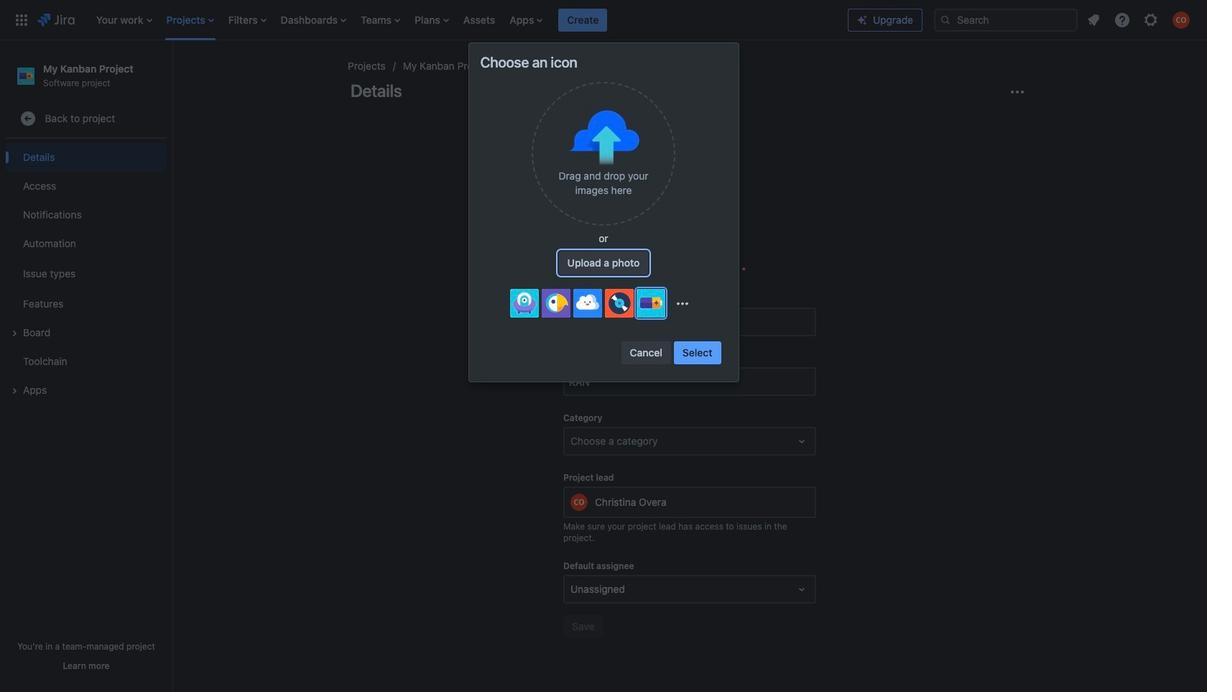Task type: describe. For each thing, give the bounding box(es) containing it.
1 horizontal spatial group
[[621, 341, 721, 364]]

1 open image from the top
[[793, 433, 811, 450]]

2 open image from the top
[[793, 581, 811, 598]]

group inside sidebar element
[[6, 139, 167, 409]]

project avatar image
[[644, 121, 736, 213]]

primary element
[[9, 0, 848, 40]]

Search field
[[934, 8, 1078, 31]]

show more image
[[671, 292, 694, 315]]



Task type: locate. For each thing, give the bounding box(es) containing it.
search image
[[940, 14, 952, 26]]

drag and drop your images here element
[[543, 169, 664, 198]]

list item
[[92, 0, 156, 40], [162, 0, 218, 40], [224, 0, 271, 40], [276, 0, 351, 40], [356, 0, 405, 40], [410, 0, 453, 40], [559, 0, 608, 40], [505, 8, 547, 31]]

None search field
[[934, 8, 1078, 31]]

upload image image
[[568, 110, 640, 166]]

sidebar element
[[0, 40, 172, 692]]

jira image
[[37, 11, 75, 28], [37, 11, 75, 28]]

open image
[[793, 433, 811, 450], [793, 581, 811, 598]]

list
[[89, 0, 848, 40], [1081, 7, 1199, 33]]

0 horizontal spatial group
[[6, 139, 167, 409]]

select a default avatar option group
[[510, 289, 668, 318]]

0 vertical spatial open image
[[793, 433, 811, 450]]

0 horizontal spatial list
[[89, 0, 848, 40]]

group
[[6, 139, 167, 409], [621, 341, 721, 364]]

banner
[[0, 0, 1207, 40]]

None field
[[565, 309, 815, 335], [565, 369, 815, 395], [565, 309, 815, 335], [565, 369, 815, 395]]

list item inside list
[[505, 8, 547, 31]]

1 horizontal spatial list
[[1081, 7, 1199, 33]]

1 vertical spatial open image
[[793, 581, 811, 598]]

dialog
[[469, 43, 738, 382]]



Task type: vqa. For each thing, say whether or not it's contained in the screenshot.
Notifications IMAGE
no



